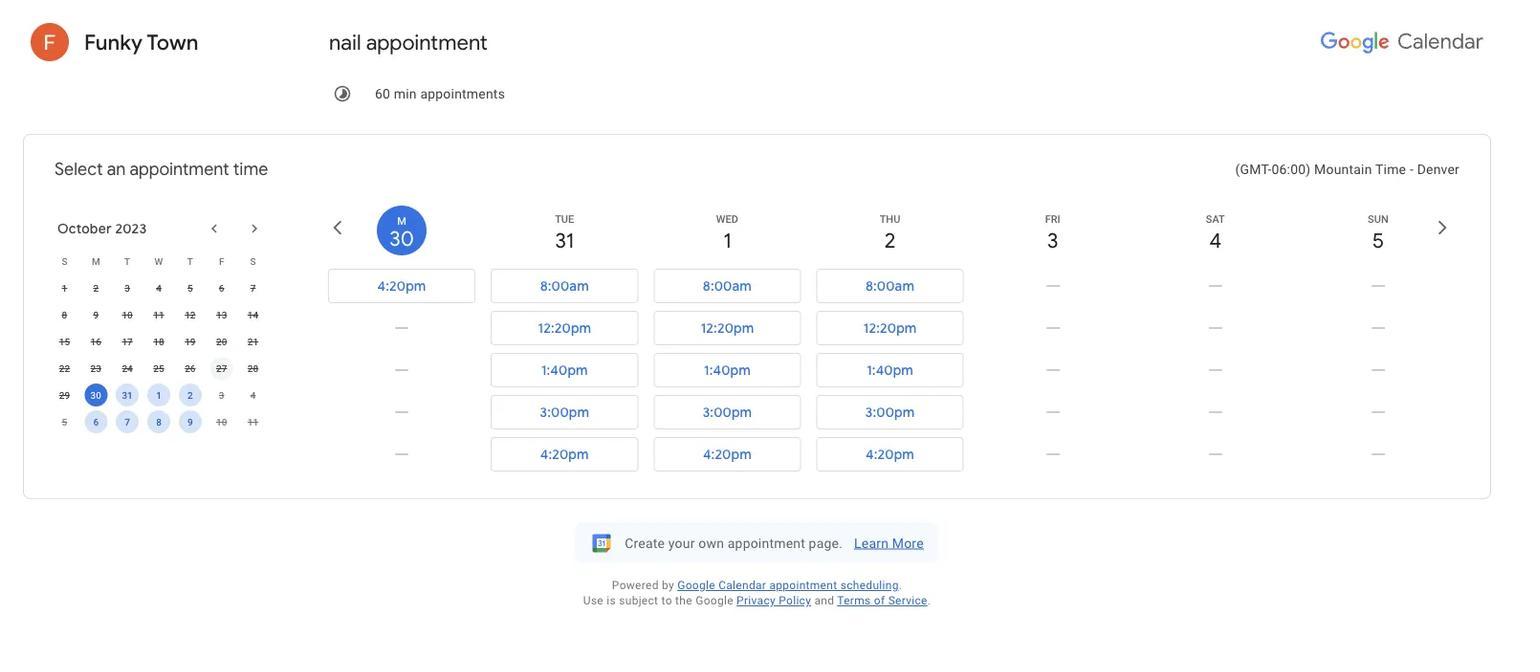 Task type: vqa. For each thing, say whether or not it's contained in the screenshot.
6 cell
yes



Task type: locate. For each thing, give the bounding box(es) containing it.
1 vertical spatial m
[[92, 255, 100, 267]]

9 down 2, no available times element
[[93, 309, 99, 321]]

0 horizontal spatial 10
[[122, 309, 133, 321]]

31 down 24
[[122, 389, 133, 401]]

8 cell down the 1, no available times 'element'
[[49, 301, 80, 328]]

5 row from the top
[[49, 355, 269, 382]]

12:20pm list item down thu 2
[[809, 307, 972, 349]]

row group containing 1
[[49, 275, 269, 435]]

8:00am list item down wed 1
[[646, 265, 809, 307]]

navigate_before button
[[203, 217, 226, 240]]

4 cell
[[143, 275, 175, 301], [237, 382, 269, 409]]

1 8:00am list item from the left
[[483, 265, 646, 307]]

appointment right an
[[130, 158, 229, 180]]

1:40pm
[[541, 362, 588, 379], [704, 362, 751, 379], [867, 362, 914, 379]]

2 horizontal spatial 12:20pm
[[864, 320, 917, 337]]

0 horizontal spatial 2
[[93, 282, 99, 294]]

3 inside 3, no available times element
[[125, 282, 130, 294]]

9 cell down november 2 element
[[175, 409, 206, 435]]

5 for the top 5 cell
[[188, 282, 193, 294]]

november 1 element
[[147, 384, 170, 407]]

8:00am button inside tuesday, october 31, 2023 list
[[491, 269, 638, 303]]

3:00pm inside tuesday, october 31, 2023 list
[[540, 404, 590, 421]]

12:20pm button
[[491, 311, 638, 345], [654, 311, 801, 345], [817, 311, 964, 345]]

6 cell up 13, no available times element at left top
[[206, 275, 237, 301]]

3:00pm button
[[491, 395, 638, 430], [654, 395, 801, 430], [817, 395, 964, 430]]

5 for the leftmost 5 cell
[[62, 416, 67, 428]]

0 horizontal spatial 11
[[153, 309, 164, 321]]

30, today element
[[84, 384, 107, 407]]

12:20pm down tue 31
[[538, 320, 591, 337]]

town
[[147, 29, 198, 55]]

0 vertical spatial 30
[[390, 225, 414, 252]]

0 horizontal spatial 12:20pm button
[[491, 311, 638, 345]]

google
[[678, 579, 716, 592], [696, 594, 734, 608]]

17, no available times element
[[116, 330, 139, 353]]

2 cell down 26, no available times element
[[175, 382, 206, 409]]

privacy
[[737, 594, 776, 608]]

8:00am inside wednesday, november 1, 2023 list
[[703, 277, 752, 295]]

1 up november 8 element
[[156, 389, 162, 401]]

8:00am button
[[491, 269, 638, 303], [654, 269, 801, 303], [817, 269, 964, 303]]

3 12:20pm button from the left
[[817, 311, 964, 345]]

0 horizontal spatial 1:40pm
[[541, 362, 588, 379]]

0 vertical spatial 4 cell
[[143, 275, 175, 301]]

2 horizontal spatial 1:40pm
[[867, 362, 914, 379]]

8
[[62, 309, 67, 321], [156, 416, 162, 428]]

1:40pm inside thursday, november 2, 2023 list
[[867, 362, 914, 379]]

4:20pm for 31
[[540, 446, 589, 463]]

0 horizontal spatial 31
[[122, 389, 133, 401]]

your
[[669, 535, 695, 551]]

3 cell
[[112, 275, 143, 301], [206, 382, 237, 409]]

4 cell down w
[[143, 275, 175, 301]]

4:20pm for 1
[[703, 446, 752, 463]]

12:20pm list item down wed 1
[[646, 307, 809, 349]]

1 3:00pm list item from the left
[[483, 391, 646, 433]]

3 3:00pm from the left
[[866, 404, 915, 421]]

0 horizontal spatial 3:00pm button
[[491, 395, 638, 430]]

10 down november 3, no available times element
[[216, 416, 227, 428]]

2 inside thu 2
[[885, 227, 896, 254]]

3 cell down 27, no available times element
[[206, 382, 237, 409]]

12 cell
[[175, 301, 206, 328]]

1:40pm button
[[491, 353, 638, 388], [654, 353, 801, 388], [817, 353, 964, 388]]

8 cell down november 1 element
[[143, 409, 175, 435]]

0 vertical spatial 11
[[153, 309, 164, 321]]

1 vertical spatial google
[[696, 594, 734, 608]]

8:00am down thu 2
[[866, 277, 915, 295]]

funky town
[[84, 29, 198, 55]]

2 up "november 9" element
[[188, 389, 193, 401]]

8:00am for 2
[[866, 277, 915, 295]]

1 8:00am button from the left
[[491, 269, 638, 303]]

2 8:00am from the left
[[703, 277, 752, 295]]

november 7 element
[[116, 410, 139, 433]]

t
[[124, 255, 130, 267], [187, 255, 193, 267]]

1 vertical spatial 10 cell
[[206, 409, 237, 435]]

7
[[250, 282, 256, 294], [125, 416, 130, 428]]

1 horizontal spatial 3:00pm button
[[654, 395, 801, 430]]

1 s from the left
[[62, 255, 67, 267]]

0 vertical spatial 9 cell
[[80, 301, 112, 328]]

4:20pm
[[378, 277, 426, 295], [540, 446, 589, 463], [703, 446, 752, 463], [866, 446, 915, 463]]

2 3:00pm from the left
[[703, 404, 752, 421]]

1, no available times element
[[53, 277, 76, 299]]

2 down thu
[[885, 227, 896, 254]]

row containing 15
[[49, 328, 269, 355]]

1 horizontal spatial t
[[187, 255, 193, 267]]

1 12:20pm from the left
[[538, 320, 591, 337]]

0 horizontal spatial 4
[[156, 282, 162, 294]]

0 vertical spatial 4
[[1210, 227, 1222, 254]]

8:00am list item down thu 2
[[809, 265, 972, 307]]

0 horizontal spatial 30
[[91, 389, 101, 401]]

31
[[555, 227, 574, 254], [122, 389, 133, 401]]

1 horizontal spatial 1 cell
[[143, 382, 175, 409]]

2 12:20pm button from the left
[[654, 311, 801, 345]]

12:20pm
[[538, 320, 591, 337], [701, 320, 754, 337], [864, 320, 917, 337]]

4:20pm list item for 2
[[809, 433, 972, 476]]

google up the
[[678, 579, 716, 592]]

3 cell up 10, no available times element
[[112, 275, 143, 301]]

1 vertical spatial 5 cell
[[49, 409, 80, 435]]

1 vertical spatial 2 cell
[[175, 382, 206, 409]]

0 vertical spatial 8
[[62, 309, 67, 321]]

3 1:40pm button from the left
[[817, 353, 964, 388]]

3:00pm list item
[[483, 391, 646, 433], [646, 391, 809, 433], [809, 391, 972, 433]]

4 up 11, no available times element
[[156, 282, 162, 294]]

3:00pm inside thursday, november 2, 2023 list
[[866, 404, 915, 421]]

(gmt-
[[1236, 161, 1272, 177]]

1 3:00pm from the left
[[540, 404, 590, 421]]

m
[[397, 215, 407, 227], [92, 255, 100, 267]]

8:00am button down thu 2
[[817, 269, 964, 303]]

.
[[899, 579, 902, 592], [928, 594, 931, 608]]

1 inside wed 1
[[724, 227, 732, 254]]

row group
[[49, 275, 269, 435]]

google calendar appointment scheduling link
[[678, 579, 899, 592]]

8 cell
[[49, 301, 80, 328], [143, 409, 175, 435]]

5
[[1373, 227, 1385, 254], [188, 282, 193, 294], [62, 416, 67, 428]]

0 horizontal spatial 3 cell
[[112, 275, 143, 301]]

8:00am
[[540, 277, 589, 295], [703, 277, 752, 295], [866, 277, 915, 295]]

row
[[49, 248, 269, 275], [49, 275, 269, 301], [49, 301, 269, 328], [49, 328, 269, 355], [49, 355, 269, 382], [49, 382, 269, 409], [49, 409, 269, 435]]

12:20pm for 31
[[538, 320, 591, 337]]

4:20pm inside thursday, november 2, 2023 list
[[866, 446, 915, 463]]

powered by google calendar appointment scheduling . use is subject to the google privacy policy and terms of service .
[[583, 579, 931, 608]]

3:00pm list item for 2
[[809, 391, 972, 433]]

7 cell up 14, no available times element
[[237, 275, 269, 301]]

0 horizontal spatial m
[[92, 255, 100, 267]]

1 horizontal spatial 4
[[250, 389, 256, 401]]

1 12:20pm list item from the left
[[483, 307, 646, 349]]

1 up 8, no available times element
[[62, 282, 67, 294]]

is
[[607, 594, 616, 608]]

60 min appointments
[[375, 86, 505, 101]]

8:00am button inside wednesday, november 1, 2023 list
[[654, 269, 801, 303]]

policy
[[779, 594, 812, 608]]

1 1:40pm button from the left
[[491, 353, 638, 388]]

8 up 15, no available times element
[[62, 309, 67, 321]]

row containing 5
[[49, 409, 269, 435]]

11 cell up '18, no available times' element
[[143, 301, 175, 328]]

1 1:40pm from the left
[[541, 362, 588, 379]]

12:20pm down wed 1
[[701, 320, 754, 337]]

24, no available times element
[[116, 357, 139, 380]]

5 inside "element"
[[62, 416, 67, 428]]

2
[[885, 227, 896, 254], [93, 282, 99, 294], [188, 389, 193, 401]]

1 horizontal spatial 8:00am button
[[654, 269, 801, 303]]

1 vertical spatial 31
[[122, 389, 133, 401]]

8:00am button inside thursday, november 2, 2023 list
[[817, 269, 964, 303]]

1 horizontal spatial 10
[[216, 416, 227, 428]]

2 cell up 9, no available times element
[[80, 275, 112, 301]]

november 10, no available times element
[[210, 410, 233, 433]]

7 for the "7, no available times" element
[[250, 282, 256, 294]]

2 1:40pm button from the left
[[654, 353, 801, 388]]

s up the "7, no available times" element
[[250, 255, 256, 267]]

1 cell down the 25, no available times element
[[143, 382, 175, 409]]

1 horizontal spatial 1:40pm
[[704, 362, 751, 379]]

4 down 28 cell
[[250, 389, 256, 401]]

1 t from the left
[[124, 255, 130, 267]]

calendar
[[719, 579, 767, 592]]

0 horizontal spatial 3
[[125, 282, 130, 294]]

2 cell
[[80, 275, 112, 301], [175, 382, 206, 409]]

m for m
[[92, 255, 100, 267]]

9 down november 2 element
[[188, 416, 193, 428]]

3 12:20pm list item from the left
[[809, 307, 972, 349]]

1 for topmost 1 cell
[[62, 282, 67, 294]]

. right of
[[928, 594, 931, 608]]

1 horizontal spatial 5 cell
[[175, 275, 206, 301]]

appointment up policy
[[770, 579, 838, 592]]

1 vertical spatial 4 cell
[[237, 382, 269, 409]]

8:00am button for 31
[[491, 269, 638, 303]]

. up the "service"
[[899, 579, 902, 592]]

terms
[[838, 594, 871, 608]]

2 3:00pm button from the left
[[654, 395, 801, 430]]

7 cell
[[237, 275, 269, 301], [112, 409, 143, 435]]

3:00pm button for 1
[[654, 395, 801, 430]]

3
[[1047, 227, 1059, 254], [125, 282, 130, 294], [219, 389, 224, 401]]

16, no available times element
[[84, 330, 107, 353]]

11 up 18 at the bottom left of the page
[[153, 309, 164, 321]]

30 cell
[[80, 382, 112, 409]]

2 horizontal spatial 4
[[1210, 227, 1222, 254]]

8:00am button down wed 1
[[654, 269, 801, 303]]

1 vertical spatial 11
[[248, 416, 259, 428]]

2 horizontal spatial 3
[[1047, 227, 1059, 254]]

2 up 9, no available times element
[[93, 282, 99, 294]]

navigate_next button
[[243, 217, 266, 240]]

0 horizontal spatial 4 cell
[[143, 275, 175, 301]]

8:00am inside tuesday, october 31, 2023 list
[[540, 277, 589, 295]]

select
[[55, 158, 103, 180]]

1 vertical spatial 2
[[93, 282, 99, 294]]

3 3:00pm button from the left
[[817, 395, 964, 430]]

1 vertical spatial 9 cell
[[175, 409, 206, 435]]

8:00am down tue 31
[[540, 277, 589, 295]]

m inside october 2023 grid
[[92, 255, 100, 267]]

2 horizontal spatial 3:00pm button
[[817, 395, 964, 430]]

19, no available times element
[[179, 330, 202, 353]]

3 down fri
[[1047, 227, 1059, 254]]

3 8:00am button from the left
[[817, 269, 964, 303]]

1 horizontal spatial 31
[[555, 227, 574, 254]]

6 for the 6, no available times element
[[219, 282, 224, 294]]

29, no available times element
[[53, 384, 76, 407]]

1 vertical spatial 10
[[216, 416, 227, 428]]

6 down 30, today element
[[93, 416, 99, 428]]

2 row from the top
[[49, 275, 269, 301]]

2 horizontal spatial 8:00am
[[866, 277, 915, 295]]

2 3:00pm list item from the left
[[646, 391, 809, 433]]

wed 1
[[716, 213, 739, 254]]

1 horizontal spatial 7
[[250, 282, 256, 294]]

23
[[91, 363, 101, 374]]

(gmt-06:00) mountain time - denver
[[1236, 161, 1460, 177]]

15 cell
[[49, 328, 80, 355]]

10 for november 10, no available times element
[[216, 416, 227, 428]]

subject
[[619, 594, 659, 608]]

12:20pm button down thu 2
[[817, 311, 964, 345]]

4:20pm list item for 1
[[646, 433, 809, 476]]

5 down sun
[[1373, 227, 1385, 254]]

6 cell
[[206, 275, 237, 301], [80, 409, 112, 435]]

2 horizontal spatial 12:20pm button
[[817, 311, 964, 345]]

9 cell down 2, no available times element
[[80, 301, 112, 328]]

3 12:20pm from the left
[[864, 320, 917, 337]]

1 horizontal spatial 12:20pm button
[[654, 311, 801, 345]]

3 inside november 3, no available times element
[[219, 389, 224, 401]]

10
[[122, 309, 133, 321], [216, 416, 227, 428]]

8:00am button for 1
[[654, 269, 801, 303]]

12:20pm button down tue 31
[[491, 311, 638, 345]]

0 horizontal spatial 8 cell
[[49, 301, 80, 328]]

4 cell up november 11, no available times element
[[237, 382, 269, 409]]

1 horizontal spatial 3
[[219, 389, 224, 401]]

7 row from the top
[[49, 409, 269, 435]]

fri
[[1045, 213, 1061, 225]]

0 horizontal spatial 7 cell
[[112, 409, 143, 435]]

12:20pm inside wednesday, november 1, 2023 list
[[701, 320, 754, 337]]

0 horizontal spatial 6
[[93, 416, 99, 428]]

0 horizontal spatial 8:00am
[[540, 277, 589, 295]]

1 horizontal spatial 7 cell
[[237, 275, 269, 301]]

8:00am list item down tue 31
[[483, 265, 646, 307]]

1 vertical spatial 7 cell
[[112, 409, 143, 435]]

4:20pm inside wednesday, november 1, 2023 list
[[703, 446, 752, 463]]

12:20pm inside tuesday, october 31, 2023 list
[[538, 320, 591, 337]]

3:00pm
[[540, 404, 590, 421], [703, 404, 752, 421], [866, 404, 915, 421]]

14, no available times element
[[242, 303, 265, 326]]

0 horizontal spatial s
[[62, 255, 67, 267]]

1 down wed
[[724, 227, 732, 254]]

11 down november 4, no available times element
[[248, 416, 259, 428]]

4 inside sat 4
[[1210, 227, 1222, 254]]

8:00am list item
[[483, 265, 646, 307], [646, 265, 809, 307], [809, 265, 972, 307]]

november 8 element
[[147, 410, 170, 433]]

4:20pm for 2
[[866, 446, 915, 463]]

nail
[[329, 29, 361, 55]]

8:00am list item for 1
[[646, 265, 809, 307]]

nail appointment
[[329, 29, 488, 55]]

1 for the bottom 1 cell
[[156, 389, 162, 401]]

26 cell
[[175, 355, 206, 382]]

2 horizontal spatial 3:00pm
[[866, 404, 915, 421]]

3:00pm inside wednesday, november 1, 2023 list
[[703, 404, 752, 421]]

5 up 12, no available times element
[[188, 282, 193, 294]]

2 vertical spatial 4
[[250, 389, 256, 401]]

6 cell down 30, today element
[[80, 409, 112, 435]]

12:20pm button down wed 1
[[654, 311, 801, 345]]

1 horizontal spatial 9
[[188, 416, 193, 428]]

19 cell
[[175, 328, 206, 355]]

1 cell
[[49, 275, 80, 301], [143, 382, 175, 409]]

3 down 27, no available times element
[[219, 389, 224, 401]]

12:20pm for 1
[[701, 320, 754, 337]]

appointment
[[366, 29, 488, 55], [130, 158, 229, 180], [728, 535, 806, 551], [770, 579, 838, 592]]

8 for november 8 element
[[156, 416, 162, 428]]

5 cell
[[175, 275, 206, 301], [49, 409, 80, 435]]

31 element
[[116, 384, 139, 407]]

s
[[62, 255, 67, 267], [250, 255, 256, 267]]

scheduling
[[841, 579, 899, 592]]

10 up 17
[[122, 309, 133, 321]]

2 8:00am list item from the left
[[646, 265, 809, 307]]

0 horizontal spatial 5
[[62, 416, 67, 428]]

22, no available times element
[[53, 357, 76, 380]]

25 cell
[[143, 355, 175, 382]]

0 vertical spatial 10
[[122, 309, 133, 321]]

navigate_before
[[206, 220, 223, 237]]

1:40pm list item for 2
[[809, 349, 972, 391]]

27, no available times element
[[210, 357, 233, 380]]

12:20pm down thu 2
[[864, 320, 917, 337]]

october
[[57, 220, 112, 237]]

2 horizontal spatial 1
[[724, 227, 732, 254]]

3 8:00am from the left
[[866, 277, 915, 295]]

5 cell down 29, no available times element
[[49, 409, 80, 435]]

8, no available times element
[[53, 303, 76, 326]]

11 cell down november 4, no available times element
[[237, 409, 269, 435]]

4 row from the top
[[49, 328, 269, 355]]

21, no available times element
[[242, 330, 265, 353]]

18 cell
[[143, 328, 175, 355]]

1 vertical spatial 5
[[188, 282, 193, 294]]

1 horizontal spatial 6 cell
[[206, 275, 237, 301]]

12:20pm button for 31
[[491, 311, 638, 345]]

7 up 14 cell
[[250, 282, 256, 294]]

3 1:40pm list item from the left
[[809, 349, 972, 391]]

10 cell
[[112, 301, 143, 328], [206, 409, 237, 435]]

12:20pm inside thursday, november 2, 2023 list
[[864, 320, 917, 337]]

23, no available times element
[[84, 357, 107, 380]]

0 vertical spatial 31
[[555, 227, 574, 254]]

mountain
[[1315, 161, 1373, 177]]

6 up 13, no available times element at left top
[[219, 282, 224, 294]]

0 horizontal spatial 6 cell
[[80, 409, 112, 435]]

12:20pm list item down tue 31
[[483, 307, 646, 349]]

11 cell
[[143, 301, 175, 328], [237, 409, 269, 435]]

-
[[1410, 161, 1414, 177]]

9 cell
[[80, 301, 112, 328], [175, 409, 206, 435]]

3 8:00am list item from the left
[[809, 265, 972, 307]]

1 cell up 8, no available times element
[[49, 275, 80, 301]]

3 1:40pm from the left
[[867, 362, 914, 379]]

8:00am inside thursday, november 2, 2023 list
[[866, 277, 915, 295]]

0 vertical spatial 2 cell
[[80, 275, 112, 301]]

5 down 29, no available times element
[[62, 416, 67, 428]]

1 horizontal spatial 11
[[248, 416, 259, 428]]

m inside m 30
[[397, 215, 407, 227]]

1 3:00pm button from the left
[[491, 395, 638, 430]]

0 vertical spatial .
[[899, 579, 902, 592]]

4:20pm button for 1
[[654, 437, 801, 472]]

thu 2
[[880, 213, 901, 254]]

own
[[699, 535, 724, 551]]

1:40pm button for 31
[[491, 353, 638, 388]]

11
[[153, 309, 164, 321], [248, 416, 259, 428]]

22
[[59, 363, 70, 374]]

1 vertical spatial 7
[[125, 416, 130, 428]]

1 1:40pm list item from the left
[[483, 349, 646, 391]]

0 horizontal spatial 3:00pm
[[540, 404, 590, 421]]

10 cell down november 3, no available times element
[[206, 409, 237, 435]]

w
[[155, 255, 163, 267]]

10 for 10, no available times element
[[122, 309, 133, 321]]

27
[[216, 363, 227, 374]]

time
[[233, 158, 268, 180]]

3 inside fri 3
[[1047, 227, 1059, 254]]

4 down sat
[[1210, 227, 1222, 254]]

4:20pm inside tuesday, october 31, 2023 list
[[540, 446, 589, 463]]

0 horizontal spatial 8:00am button
[[491, 269, 638, 303]]

4:20pm button
[[328, 269, 476, 303], [491, 437, 638, 472], [654, 437, 801, 472], [817, 437, 964, 472]]

google right the
[[696, 594, 734, 608]]

10 cell down 3, no available times element
[[112, 301, 143, 328]]

8 down november 1 element
[[156, 416, 162, 428]]

1:40pm list item for 31
[[483, 349, 646, 391]]

20
[[216, 336, 227, 347]]

page.
[[809, 535, 843, 551]]

13, no available times element
[[210, 303, 233, 326]]

time
[[1376, 161, 1407, 177]]

1:40pm inside wednesday, november 1, 2023 list
[[704, 362, 751, 379]]

4:20pm button for 2
[[817, 437, 964, 472]]

8:00am down wed 1
[[703, 277, 752, 295]]

12:20pm list item
[[483, 307, 646, 349], [646, 307, 809, 349], [809, 307, 972, 349]]

12:20pm button for 2
[[817, 311, 964, 345]]

2 12:20pm from the left
[[701, 320, 754, 337]]

1:40pm for 1
[[704, 362, 751, 379]]

appointment up google calendar appointment scheduling "link"
[[728, 535, 806, 551]]

6 row from the top
[[49, 382, 269, 409]]

2 horizontal spatial 2
[[885, 227, 896, 254]]

1:40pm for 31
[[541, 362, 588, 379]]

2 8:00am button from the left
[[654, 269, 801, 303]]

tue
[[555, 213, 574, 225]]

8:00am button down tue 31
[[491, 269, 638, 303]]

3 3:00pm list item from the left
[[809, 391, 972, 433]]

1 8:00am from the left
[[540, 277, 589, 295]]

4 for the top 4 cell
[[156, 282, 162, 294]]

2 12:20pm list item from the left
[[646, 307, 809, 349]]

1 vertical spatial 3
[[125, 282, 130, 294]]

t up "5, no available times" element
[[187, 255, 193, 267]]

1 12:20pm button from the left
[[491, 311, 638, 345]]

4:20pm list item
[[321, 265, 483, 307], [483, 433, 646, 476], [646, 433, 809, 476], [809, 433, 972, 476]]

2 vertical spatial 1
[[156, 389, 162, 401]]

30 inside 30, today element
[[91, 389, 101, 401]]

3 row from the top
[[49, 301, 269, 328]]

29
[[59, 389, 70, 401]]

1:40pm inside tuesday, october 31, 2023 list
[[541, 362, 588, 379]]

2 1:40pm list item from the left
[[646, 349, 809, 391]]

3, no available times element
[[116, 277, 139, 299]]

9
[[93, 309, 99, 321], [188, 416, 193, 428]]

s up the 1, no available times 'element'
[[62, 255, 67, 267]]

1 inside 'element'
[[62, 282, 67, 294]]

1 row from the top
[[49, 248, 269, 275]]

8:00am for 31
[[540, 277, 589, 295]]

0 vertical spatial 3
[[1047, 227, 1059, 254]]

1 horizontal spatial 12:20pm
[[701, 320, 754, 337]]

1:40pm list item
[[483, 349, 646, 391], [646, 349, 809, 391], [809, 349, 972, 391]]

october 2023 grid
[[49, 248, 269, 435]]

1 horizontal spatial 8
[[156, 416, 162, 428]]

1 vertical spatial 9
[[188, 416, 193, 428]]

2 for 2, no available times element
[[93, 282, 99, 294]]

06:00)
[[1272, 161, 1311, 177]]

12:20pm list item for 31
[[483, 307, 646, 349]]

0 horizontal spatial 9
[[93, 309, 99, 321]]

wednesday, november 1, 2023 list
[[646, 265, 809, 476]]

1 vertical spatial 11 cell
[[237, 409, 269, 435]]

7 cell down 31 element
[[112, 409, 143, 435]]

1:40pm list item for 1
[[646, 349, 809, 391]]

9 for "november 9" element
[[188, 416, 193, 428]]

1
[[724, 227, 732, 254], [62, 282, 67, 294], [156, 389, 162, 401]]

2 1:40pm from the left
[[704, 362, 751, 379]]

1 vertical spatial .
[[928, 594, 931, 608]]

0 vertical spatial m
[[397, 215, 407, 227]]

november 3, no available times element
[[210, 384, 233, 407]]

29 cell
[[49, 382, 80, 409]]

t up 3, no available times element
[[124, 255, 130, 267]]

1 horizontal spatial 2
[[188, 389, 193, 401]]

1 vertical spatial 3 cell
[[206, 382, 237, 409]]

31 down tue
[[555, 227, 574, 254]]

2 horizontal spatial 8:00am button
[[817, 269, 964, 303]]

5 cell up 12, no available times element
[[175, 275, 206, 301]]

3 up 10, no available times element
[[125, 282, 130, 294]]

7 down 31 element
[[125, 416, 130, 428]]

0 horizontal spatial 12:20pm
[[538, 320, 591, 337]]



Task type: describe. For each thing, give the bounding box(es) containing it.
20, no available times element
[[210, 330, 233, 353]]

13 cell
[[206, 301, 237, 328]]

1 horizontal spatial 30
[[390, 225, 414, 252]]

5, no available times element
[[179, 277, 202, 299]]

25, no available times element
[[147, 357, 170, 380]]

denver
[[1418, 161, 1460, 177]]

thu
[[880, 213, 901, 225]]

27 cell
[[206, 355, 237, 382]]

6, no available times element
[[210, 277, 233, 299]]

1 vertical spatial 6 cell
[[80, 409, 112, 435]]

by
[[662, 579, 675, 592]]

1 horizontal spatial 4 cell
[[237, 382, 269, 409]]

0 vertical spatial 5 cell
[[175, 275, 206, 301]]

22 cell
[[49, 355, 80, 382]]

19
[[185, 336, 196, 347]]

1 horizontal spatial 3 cell
[[206, 382, 237, 409]]

2 s from the left
[[250, 255, 256, 267]]

and
[[815, 594, 835, 608]]

learn more link
[[854, 534, 924, 553]]

12
[[185, 309, 196, 321]]

3:00pm for 31
[[540, 404, 590, 421]]

november 11, no available times element
[[242, 410, 265, 433]]

24
[[122, 363, 133, 374]]

row containing 8
[[49, 301, 269, 328]]

0 horizontal spatial 9 cell
[[80, 301, 112, 328]]

12:20pm for 2
[[864, 320, 917, 337]]

1 horizontal spatial 11 cell
[[237, 409, 269, 435]]

31 inside cell
[[122, 389, 133, 401]]

13
[[216, 309, 227, 321]]

m for m 30
[[397, 215, 407, 227]]

0 vertical spatial 7 cell
[[237, 275, 269, 301]]

0 vertical spatial google
[[678, 579, 716, 592]]

3 for 3, no available times element
[[125, 282, 130, 294]]

28 cell
[[237, 355, 269, 382]]

9, no available times element
[[84, 303, 107, 326]]

of
[[874, 594, 885, 608]]

28, no available times element
[[242, 357, 265, 380]]

tue 31
[[555, 213, 574, 254]]

0 vertical spatial 11 cell
[[143, 301, 175, 328]]

10, no available times element
[[116, 303, 139, 326]]

fri 3
[[1045, 213, 1061, 254]]

november 9 element
[[179, 410, 202, 433]]

thursday, november 2, 2023 list
[[809, 265, 972, 476]]

row containing 1
[[49, 275, 269, 301]]

7, no available times element
[[242, 277, 265, 299]]

1:40pm button for 1
[[654, 353, 801, 388]]

7 for november 7 element
[[125, 416, 130, 428]]

3:00pm button for 31
[[491, 395, 638, 430]]

8:00am button for 2
[[817, 269, 964, 303]]

0 horizontal spatial .
[[899, 579, 902, 592]]

1 horizontal spatial 9 cell
[[175, 409, 206, 435]]

use
[[583, 594, 604, 608]]

november 6 element
[[84, 410, 107, 433]]

learn
[[854, 535, 889, 551]]

service
[[889, 594, 928, 608]]

0 vertical spatial 1 cell
[[49, 275, 80, 301]]

3 for november 3, no available times element
[[219, 389, 224, 401]]

2023
[[115, 220, 147, 237]]

sun
[[1368, 213, 1389, 225]]

5 inside the sun 5
[[1373, 227, 1385, 254]]

15
[[59, 336, 70, 347]]

18
[[153, 336, 164, 347]]

row containing s
[[49, 248, 269, 275]]

0 vertical spatial 8 cell
[[49, 301, 80, 328]]

0 vertical spatial 3 cell
[[112, 275, 143, 301]]

powered
[[612, 579, 659, 592]]

navigate_next
[[246, 220, 263, 237]]

appointments
[[420, 86, 505, 101]]

0 horizontal spatial 5 cell
[[49, 409, 80, 435]]

9 for 9, no available times element
[[93, 309, 99, 321]]

2 t from the left
[[187, 255, 193, 267]]

1 horizontal spatial 8 cell
[[143, 409, 175, 435]]

appointment up 60 min appointments
[[366, 29, 488, 55]]

14
[[248, 309, 259, 321]]

4:20pm list item for 31
[[483, 433, 646, 476]]

3:00pm button for 2
[[817, 395, 964, 430]]

11 for 11, no available times element
[[153, 309, 164, 321]]

3:00pm for 2
[[866, 404, 915, 421]]

to
[[662, 594, 673, 608]]

11, no available times element
[[147, 303, 170, 326]]

25
[[153, 363, 164, 374]]

learn more
[[854, 535, 924, 551]]

8:00am list item for 31
[[483, 265, 646, 307]]

funky
[[84, 29, 143, 55]]

sat
[[1206, 213, 1225, 225]]

google calendar logo image
[[591, 532, 614, 555]]

more
[[892, 535, 924, 551]]

8 for 8, no available times element
[[62, 309, 67, 321]]

f
[[219, 255, 224, 267]]

m 30
[[390, 215, 414, 252]]

16
[[91, 336, 101, 347]]

0 vertical spatial 10 cell
[[112, 301, 143, 328]]

november 5, no available times element
[[53, 410, 76, 433]]

create
[[625, 535, 665, 551]]

21 cell
[[237, 328, 269, 355]]

12:20pm button for 1
[[654, 311, 801, 345]]

3:00pm list item for 31
[[483, 391, 646, 433]]

0 horizontal spatial 2 cell
[[80, 275, 112, 301]]

the
[[676, 594, 693, 608]]

24 cell
[[112, 355, 143, 382]]

4, no available times element
[[147, 277, 170, 299]]

8:00am list item for 2
[[809, 265, 972, 307]]

3:00pm list item for 1
[[646, 391, 809, 433]]

appointment inside powered by google calendar appointment scheduling . use is subject to the google privacy policy and terms of service .
[[770, 579, 838, 592]]

16 cell
[[80, 328, 112, 355]]

17
[[122, 336, 133, 347]]

21
[[248, 336, 259, 347]]

12, no available times element
[[179, 303, 202, 326]]

12:20pm list item for 1
[[646, 307, 809, 349]]

min
[[394, 86, 417, 101]]

terms of service link
[[838, 594, 928, 608]]

4:20pm button for 31
[[491, 437, 638, 472]]

1:40pm button for 2
[[817, 353, 964, 388]]

11 for november 11, no available times element
[[248, 416, 259, 428]]

6 for november 6 element
[[93, 416, 99, 428]]

23 cell
[[80, 355, 112, 382]]

november 2 element
[[179, 384, 202, 407]]

8:00am for 1
[[703, 277, 752, 295]]

31 inside tue 31
[[555, 227, 574, 254]]

tuesday, october 31, 2023 list
[[483, 265, 646, 476]]

12:20pm list item for 2
[[809, 307, 972, 349]]

1 horizontal spatial 2 cell
[[175, 382, 206, 409]]

20 cell
[[206, 328, 237, 355]]

google logo image
[[1318, 27, 1484, 57]]

select an appointment time
[[55, 158, 268, 180]]

2 for november 2 element
[[188, 389, 193, 401]]

14 cell
[[237, 301, 269, 328]]

17 cell
[[112, 328, 143, 355]]

3:00pm for 1
[[703, 404, 752, 421]]

privacy policy link
[[737, 594, 812, 608]]

4 for rightmost 4 cell
[[250, 389, 256, 401]]

create your own appointment page.
[[625, 535, 843, 551]]

31 cell
[[112, 382, 143, 409]]

1:40pm for 2
[[867, 362, 914, 379]]

november 4, no available times element
[[242, 384, 265, 407]]

wed
[[716, 213, 739, 225]]

26, no available times element
[[179, 357, 202, 380]]

sat 4
[[1206, 213, 1225, 254]]

row containing 22
[[49, 355, 269, 382]]

1 vertical spatial 1 cell
[[143, 382, 175, 409]]

18, no available times element
[[147, 330, 170, 353]]

60
[[375, 86, 391, 101]]

sun 5
[[1368, 213, 1389, 254]]

15, no available times element
[[53, 330, 76, 353]]

2, no available times element
[[84, 277, 107, 299]]

row containing 29
[[49, 382, 269, 409]]

an
[[107, 158, 126, 180]]

26
[[185, 363, 196, 374]]

october 2023
[[57, 220, 147, 237]]

28
[[248, 363, 259, 374]]



